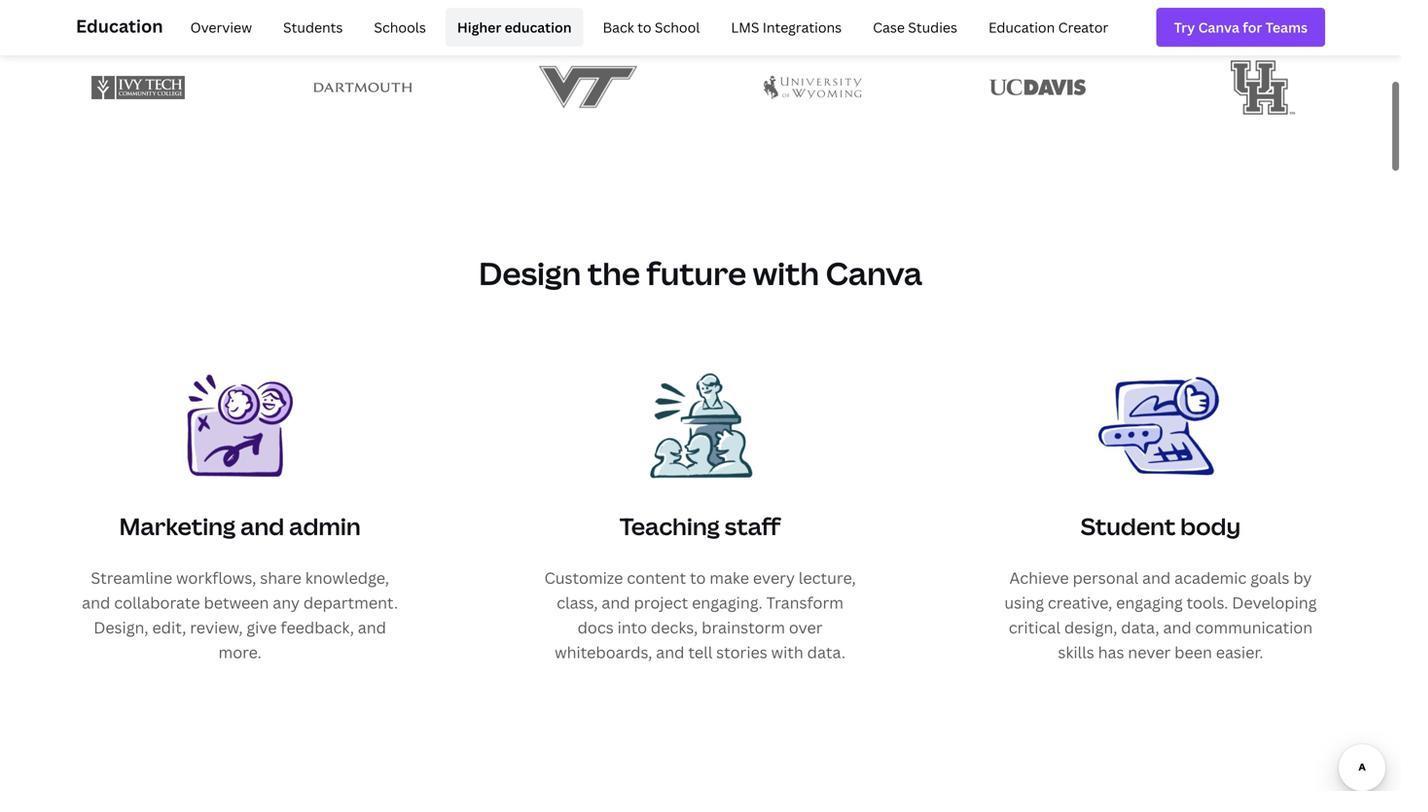 Task type: locate. For each thing, give the bounding box(es) containing it.
integrations
[[763, 18, 842, 36]]

whiteboards,
[[555, 642, 652, 663]]

1 horizontal spatial to
[[690, 567, 706, 588]]

back to school link
[[591, 8, 712, 47]]

over
[[789, 617, 823, 638]]

0 horizontal spatial education
[[76, 14, 163, 38]]

department.
[[303, 592, 398, 613]]

education left creator
[[989, 18, 1055, 36]]

studies
[[908, 18, 957, 36]]

brainstorm
[[702, 617, 785, 638]]

0 vertical spatial with
[[753, 252, 819, 294]]

share
[[260, 567, 301, 588]]

teaching
[[620, 510, 720, 542]]

lms
[[731, 18, 759, 36]]

back
[[603, 18, 634, 36]]

collaborate
[[114, 592, 200, 613]]

with
[[753, 252, 819, 294], [771, 642, 804, 663]]

with inside customize content to make every lecture, class, and project engaging. transform docs into decks, brainstorm over whiteboards, and tell stories with data.
[[771, 642, 804, 663]]

achieve
[[1009, 567, 1069, 588]]

student body
[[1081, 510, 1241, 542]]

teaching staff logo image
[[638, 364, 762, 488]]

into
[[617, 617, 647, 638]]

0 horizontal spatial to
[[637, 18, 651, 36]]

1 horizontal spatial education
[[989, 18, 1055, 36]]

tell
[[688, 642, 713, 663]]

never
[[1128, 642, 1171, 663]]

lms integrations link
[[719, 8, 853, 47]]

with left canva
[[753, 252, 819, 294]]

body
[[1180, 510, 1241, 542]]

marketing
[[119, 510, 236, 542]]

easier.
[[1216, 642, 1263, 663]]

menu bar inside education element
[[171, 8, 1120, 47]]

stories
[[716, 642, 767, 663]]

back to school
[[603, 18, 700, 36]]

education
[[505, 18, 572, 36]]

menu bar
[[171, 8, 1120, 47]]

education
[[76, 14, 163, 38], [989, 18, 1055, 36]]

case studies link
[[861, 8, 969, 47]]

virginia tech image
[[539, 43, 637, 132]]

creative,
[[1048, 592, 1112, 613]]

creator
[[1058, 18, 1109, 36]]

education element
[[76, 0, 1325, 54]]

dartmouth image
[[314, 72, 412, 103]]

every
[[753, 567, 795, 588]]

education for education creator
[[989, 18, 1055, 36]]

education up ivy tech image
[[76, 14, 163, 38]]

has
[[1098, 642, 1124, 663]]

case studies
[[873, 18, 957, 36]]

uc davis image
[[989, 70, 1087, 105]]

menu bar containing overview
[[171, 8, 1120, 47]]

1 vertical spatial to
[[690, 567, 706, 588]]

0 vertical spatial to
[[637, 18, 651, 36]]

and
[[240, 510, 284, 542], [1142, 567, 1171, 588], [82, 592, 110, 613], [602, 592, 630, 613], [358, 617, 386, 638], [1163, 617, 1192, 638], [656, 642, 685, 663]]

between
[[204, 592, 269, 613]]

skills
[[1058, 642, 1094, 663]]

students
[[283, 18, 343, 36]]

ivy tech image
[[89, 67, 187, 108]]

to right back
[[637, 18, 651, 36]]

with down over
[[771, 642, 804, 663]]

1 vertical spatial with
[[771, 642, 804, 663]]

by
[[1293, 567, 1312, 588]]

and up into
[[602, 592, 630, 613]]

developing
[[1232, 592, 1317, 613]]

been
[[1175, 642, 1212, 663]]

school
[[655, 18, 700, 36]]

to
[[637, 18, 651, 36], [690, 567, 706, 588]]

education for education
[[76, 14, 163, 38]]

design the future with canva
[[479, 252, 922, 294]]

to left make
[[690, 567, 706, 588]]

case
[[873, 18, 905, 36]]

design,
[[94, 617, 148, 638]]

tools.
[[1187, 592, 1228, 613]]

streamline
[[91, 567, 172, 588]]



Task type: describe. For each thing, give the bounding box(es) containing it.
schools
[[374, 18, 426, 36]]

decks,
[[651, 617, 698, 638]]

customize
[[544, 567, 623, 588]]

critical
[[1009, 617, 1061, 638]]

transform
[[766, 592, 844, 613]]

class,
[[557, 592, 598, 613]]

review,
[[190, 617, 243, 638]]

students link
[[272, 8, 355, 47]]

staff
[[725, 510, 781, 542]]

marketing and admin
[[119, 510, 361, 542]]

design
[[479, 252, 581, 294]]

to inside education element
[[637, 18, 651, 36]]

teaching staff
[[620, 510, 781, 542]]

give
[[247, 617, 277, 638]]

using
[[1005, 592, 1044, 613]]

student
[[1081, 510, 1176, 542]]

make
[[710, 567, 749, 588]]

academic
[[1175, 567, 1247, 588]]

and up engaging
[[1142, 567, 1171, 588]]

and down department.
[[358, 617, 386, 638]]

the
[[588, 252, 640, 294]]

engaging.
[[692, 592, 763, 613]]

education creator
[[989, 18, 1109, 36]]

feedback,
[[281, 617, 354, 638]]

workflows,
[[176, 567, 256, 588]]

communication
[[1195, 617, 1313, 638]]

to inside customize content to make every lecture, class, and project engaging. transform docs into decks, brainstorm over whiteboards, and tell stories with data.
[[690, 567, 706, 588]]

content
[[627, 567, 686, 588]]

streamline workflows, share knowledge, and collaborate between any department. design, edit, review, give feedback, and more.
[[82, 567, 398, 663]]

higher education
[[457, 18, 572, 36]]

design,
[[1064, 617, 1117, 638]]

overview link
[[179, 8, 264, 47]]

data.
[[807, 642, 846, 663]]

lecture,
[[799, 567, 856, 588]]

overview
[[190, 18, 252, 36]]

engaging
[[1116, 592, 1183, 613]]

higher
[[457, 18, 501, 36]]

knowledge,
[[305, 567, 389, 588]]

higher education link
[[445, 8, 583, 47]]

university of wyoming image
[[764, 68, 862, 108]]

and up design,
[[82, 592, 110, 613]]

lms integrations
[[731, 18, 842, 36]]

any
[[273, 592, 300, 613]]

achieve personal and academic goals by using creative, engaging tools. developing critical design, data, and communication skills has never been easier.
[[1005, 567, 1317, 663]]

marketing admin logo image
[[178, 364, 302, 488]]

and down decks,
[[656, 642, 685, 663]]

docs
[[578, 617, 614, 638]]

goals
[[1251, 567, 1290, 588]]

and up share
[[240, 510, 284, 542]]

education creator link
[[977, 8, 1120, 47]]

edit,
[[152, 617, 186, 638]]

university of houston image
[[1231, 46, 1295, 129]]

project
[[634, 592, 688, 613]]

and up been
[[1163, 617, 1192, 638]]

schools link
[[362, 8, 438, 47]]

admin
[[289, 510, 361, 542]]

future
[[646, 252, 746, 294]]

data,
[[1121, 617, 1159, 638]]

customize content to make every lecture, class, and project engaging. transform docs into decks, brainstorm over whiteboards, and tell stories with data.
[[544, 567, 856, 663]]

more.
[[218, 642, 261, 663]]

students icon image
[[1098, 364, 1223, 488]]

personal
[[1073, 567, 1139, 588]]

canva
[[826, 252, 922, 294]]



Task type: vqa. For each thing, say whether or not it's contained in the screenshot.
Education Creator
yes



